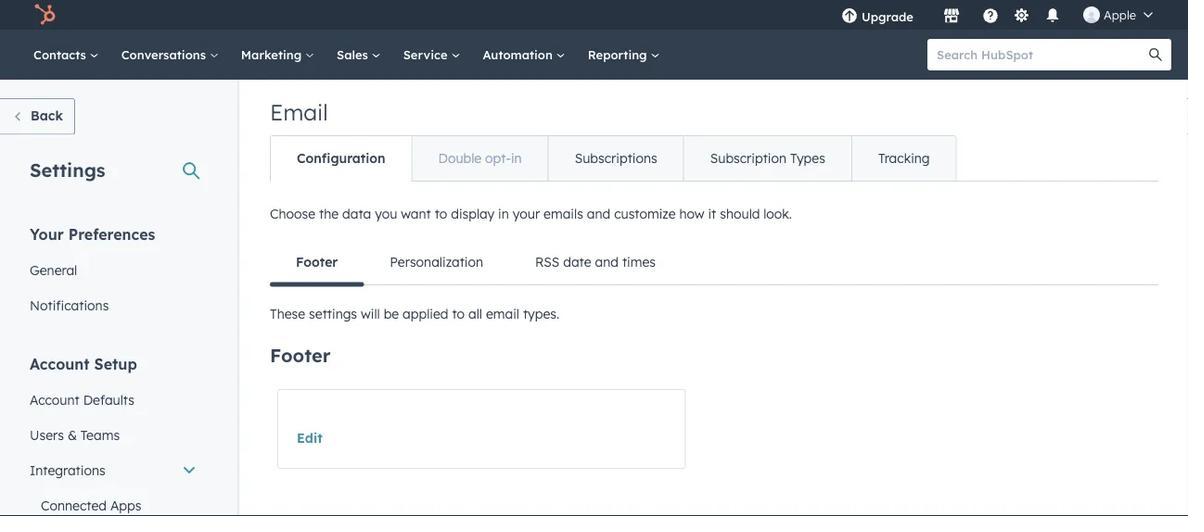 Task type: describe. For each thing, give the bounding box(es) containing it.
settings
[[309, 306, 357, 322]]

notifications link
[[19, 288, 208, 323]]

integrations
[[30, 462, 105, 479]]

tracking
[[878, 150, 930, 167]]

these settings will be applied to all email types.
[[270, 306, 560, 322]]

your
[[30, 225, 64, 244]]

upgrade image
[[841, 8, 858, 25]]

your preferences
[[30, 225, 155, 244]]

connected apps
[[41, 498, 141, 514]]

your
[[513, 206, 540, 222]]

marketing link
[[230, 30, 326, 80]]

and inside navigation
[[595, 254, 619, 270]]

1 vertical spatial footer
[[270, 344, 331, 367]]

service
[[403, 47, 451, 62]]

want
[[401, 206, 431, 222]]

contacts
[[33, 47, 90, 62]]

personalization
[[390, 254, 483, 270]]

will
[[361, 306, 380, 322]]

account defaults link
[[19, 383, 208, 418]]

should
[[720, 206, 760, 222]]

settings link
[[1010, 5, 1033, 25]]

to for applied
[[452, 306, 465, 322]]

account defaults
[[30, 392, 134, 408]]

conversations
[[121, 47, 209, 62]]

times
[[622, 254, 656, 270]]

choose
[[270, 206, 316, 222]]

0 horizontal spatial in
[[498, 206, 509, 222]]

subscription types link
[[683, 136, 852, 181]]

these
[[270, 306, 305, 322]]

configuration link
[[271, 136, 412, 181]]

navigation for email
[[270, 135, 957, 182]]

apple button
[[1072, 0, 1164, 30]]

data
[[342, 206, 371, 222]]

rss date and times link
[[509, 240, 682, 285]]

service link
[[392, 30, 472, 80]]

teams
[[81, 427, 120, 443]]

back link
[[0, 98, 75, 135]]

choose the data you want to display in your emails and customize how it should look.
[[270, 206, 792, 222]]

in inside navigation
[[511, 150, 522, 167]]

you
[[375, 206, 397, 222]]

settings
[[30, 158, 105, 181]]

bob builder image
[[1084, 6, 1100, 23]]

customize
[[614, 206, 676, 222]]

automation
[[483, 47, 556, 62]]

menu containing apple
[[828, 0, 1166, 30]]

footer inside navigation
[[296, 254, 338, 270]]

apps
[[110, 498, 141, 514]]

general link
[[19, 253, 208, 288]]

email
[[486, 306, 520, 322]]

settings image
[[1014, 8, 1030, 25]]

marketing
[[241, 47, 305, 62]]

display
[[451, 206, 495, 222]]

notifications image
[[1045, 8, 1061, 25]]

how
[[680, 206, 705, 222]]

general
[[30, 262, 77, 278]]

integrations button
[[19, 453, 208, 488]]



Task type: vqa. For each thing, say whether or not it's contained in the screenshot.
HUBSPOT 'link' on the top
yes



Task type: locate. For each thing, give the bounding box(es) containing it.
to
[[435, 206, 447, 222], [452, 306, 465, 322]]

edit button
[[297, 430, 323, 447]]

marketplaces button
[[932, 0, 971, 30]]

opt-
[[485, 150, 511, 167]]

look.
[[764, 206, 792, 222]]

double
[[438, 150, 482, 167]]

users & teams
[[30, 427, 120, 443]]

footer down these
[[270, 344, 331, 367]]

automation link
[[472, 30, 577, 80]]

account for account setup
[[30, 355, 90, 373]]

1 vertical spatial and
[[595, 254, 619, 270]]

account
[[30, 355, 90, 373], [30, 392, 80, 408]]

connected
[[41, 498, 107, 514]]

conversations link
[[110, 30, 230, 80]]

sales
[[337, 47, 372, 62]]

users
[[30, 427, 64, 443]]

to for want
[[435, 206, 447, 222]]

personalization link
[[364, 240, 509, 285]]

back
[[31, 108, 63, 124]]

applied
[[403, 306, 449, 322]]

account up account defaults
[[30, 355, 90, 373]]

0 vertical spatial footer
[[296, 254, 338, 270]]

it
[[708, 206, 717, 222]]

account setup
[[30, 355, 137, 373]]

1 horizontal spatial in
[[511, 150, 522, 167]]

help button
[[975, 0, 1007, 30]]

menu
[[828, 0, 1166, 30]]

in left your
[[498, 206, 509, 222]]

1 vertical spatial navigation
[[270, 240, 1159, 287]]

navigation for choose the data you want to display in your emails and customize how it should look.
[[270, 240, 1159, 287]]

marketplaces image
[[943, 8, 960, 25]]

navigation up customize
[[270, 135, 957, 182]]

1 vertical spatial in
[[498, 206, 509, 222]]

subscription
[[710, 150, 787, 167]]

tracking link
[[852, 136, 956, 181]]

double opt-in link
[[412, 136, 548, 181]]

navigation down it
[[270, 240, 1159, 287]]

your preferences element
[[19, 224, 208, 323]]

reporting
[[588, 47, 651, 62]]

footer
[[296, 254, 338, 270], [270, 344, 331, 367]]

subscription types
[[710, 150, 826, 167]]

apple
[[1104, 7, 1136, 22]]

types.
[[523, 306, 560, 322]]

2 account from the top
[[30, 392, 80, 408]]

hubspot image
[[33, 4, 56, 26]]

and
[[587, 206, 611, 222], [595, 254, 619, 270]]

upgrade
[[862, 9, 914, 24]]

connected apps link
[[19, 488, 208, 517]]

1 account from the top
[[30, 355, 90, 373]]

0 vertical spatial navigation
[[270, 135, 957, 182]]

configuration
[[297, 150, 386, 167]]

users & teams link
[[19, 418, 208, 453]]

account for account defaults
[[30, 392, 80, 408]]

in up your
[[511, 150, 522, 167]]

navigation containing footer
[[270, 240, 1159, 287]]

Search HubSpot search field
[[928, 39, 1155, 71]]

in
[[511, 150, 522, 167], [498, 206, 509, 222]]

0 vertical spatial to
[[435, 206, 447, 222]]

0 horizontal spatial to
[[435, 206, 447, 222]]

to right want
[[435, 206, 447, 222]]

0 vertical spatial account
[[30, 355, 90, 373]]

1 horizontal spatial to
[[452, 306, 465, 322]]

types
[[790, 150, 826, 167]]

&
[[68, 427, 77, 443]]

setup
[[94, 355, 137, 373]]

the
[[319, 206, 339, 222]]

rss date and times
[[535, 254, 656, 270]]

edit
[[297, 430, 323, 447]]

rss
[[535, 254, 560, 270]]

0 vertical spatial and
[[587, 206, 611, 222]]

sales link
[[326, 30, 392, 80]]

search button
[[1140, 39, 1172, 71]]

0 vertical spatial in
[[511, 150, 522, 167]]

defaults
[[83, 392, 134, 408]]

subscriptions link
[[548, 136, 683, 181]]

emails
[[544, 206, 583, 222]]

1 vertical spatial to
[[452, 306, 465, 322]]

account up users
[[30, 392, 80, 408]]

hubspot link
[[22, 4, 70, 26]]

and right date
[[595, 254, 619, 270]]

preferences
[[68, 225, 155, 244]]

footer down "the"
[[296, 254, 338, 270]]

contacts link
[[22, 30, 110, 80]]

1 navigation from the top
[[270, 135, 957, 182]]

search image
[[1149, 48, 1162, 61]]

and right emails
[[587, 206, 611, 222]]

account setup element
[[19, 354, 208, 517]]

date
[[563, 254, 592, 270]]

footer link
[[270, 240, 364, 287]]

be
[[384, 306, 399, 322]]

subscriptions
[[575, 150, 658, 167]]

1 vertical spatial account
[[30, 392, 80, 408]]

account inside account defaults link
[[30, 392, 80, 408]]

navigation containing configuration
[[270, 135, 957, 182]]

to left all
[[452, 306, 465, 322]]

all
[[468, 306, 482, 322]]

email
[[270, 98, 328, 126]]

navigation
[[270, 135, 957, 182], [270, 240, 1159, 287]]

help image
[[982, 8, 999, 25]]

reporting link
[[577, 30, 671, 80]]

notifications
[[30, 297, 109, 314]]

2 navigation from the top
[[270, 240, 1159, 287]]

notifications button
[[1037, 0, 1069, 30]]

double opt-in
[[438, 150, 522, 167]]



